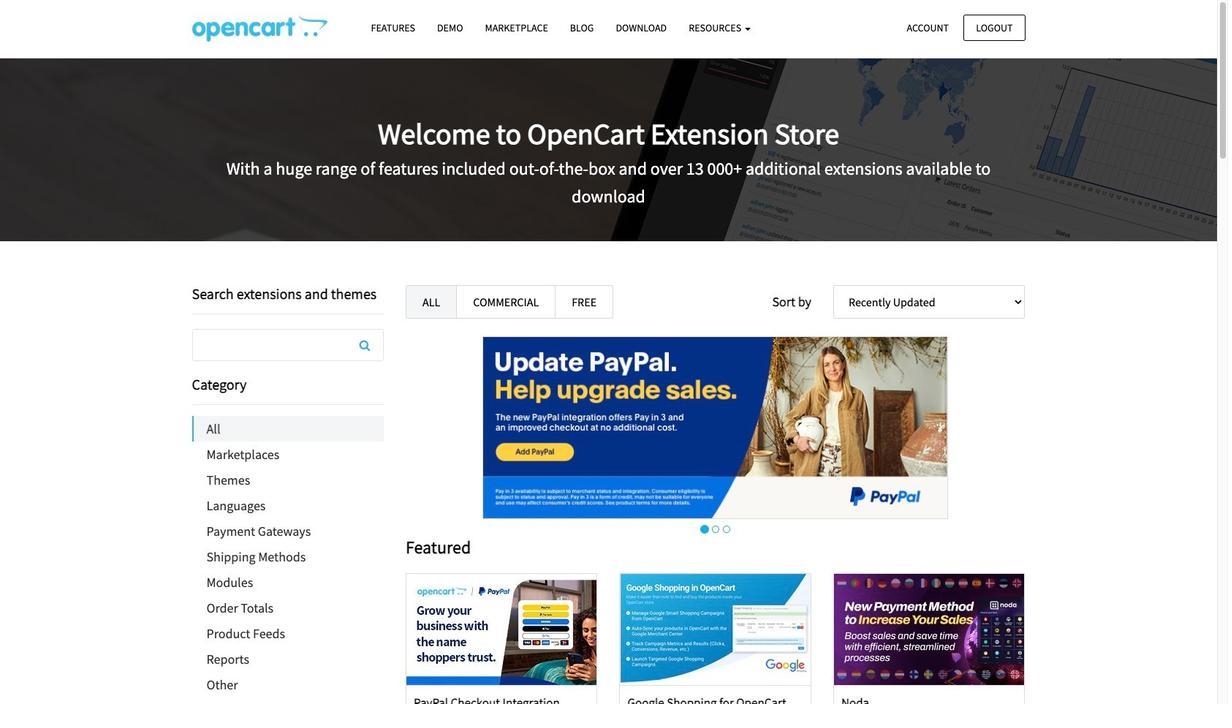 Task type: describe. For each thing, give the bounding box(es) containing it.
opencart extensions image
[[192, 15, 327, 42]]

paypal checkout integration image
[[407, 574, 597, 685]]

paypal payment gateway image
[[483, 336, 949, 519]]

search image
[[359, 339, 370, 351]]



Task type: vqa. For each thing, say whether or not it's contained in the screenshot.
Download
no



Task type: locate. For each thing, give the bounding box(es) containing it.
noda image
[[834, 574, 1025, 685]]

None text field
[[193, 330, 383, 360]]

google shopping for opencart image
[[621, 574, 811, 685]]



